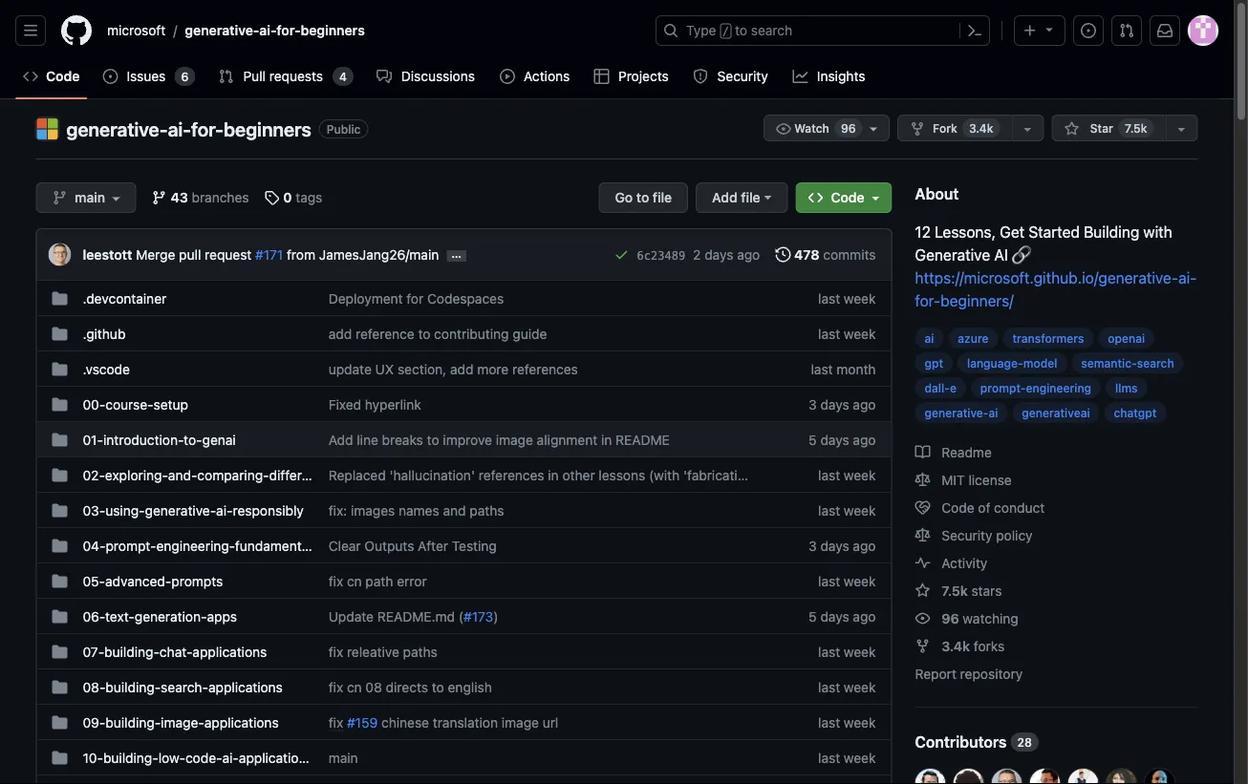 Task type: locate. For each thing, give the bounding box(es) containing it.
0 vertical spatial star image
[[1064, 121, 1080, 137]]

directory image for 00-course-setup
[[52, 397, 67, 412]]

code right code icon
[[46, 68, 80, 84]]

cell left .github
[[52, 324, 67, 344]]

last for fix releative paths
[[818, 644, 840, 660]]

/ for type
[[722, 25, 729, 38]]

applications left main link
[[239, 750, 313, 766]]

get
[[1000, 223, 1025, 241]]

dall-
[[925, 381, 950, 395]]

1 cn from the top
[[347, 574, 362, 589]]

directory image down the @leestott image
[[52, 291, 67, 306]]

3 cell from the top
[[52, 359, 67, 379]]

directory image left 08-
[[52, 680, 67, 695]]

2 5 from the top
[[809, 609, 817, 625]]

3 days ago for fixed hyperlink
[[809, 397, 876, 412]]

1 5 days ago from the top
[[809, 432, 876, 448]]

for- up ai link
[[915, 292, 941, 310]]

plus image
[[1023, 23, 1038, 38]]

9 directory image from the top
[[52, 715, 67, 731]]

issue opened image for the bottom git pull request image
[[103, 69, 118, 84]]

1 vertical spatial 3.4k
[[942, 639, 970, 654]]

1 vertical spatial law image
[[915, 528, 931, 543]]

row containing .devcontainer
[[37, 280, 891, 316]]

cell
[[52, 289, 67, 309], [52, 324, 67, 344], [52, 359, 67, 379], [52, 395, 67, 415], [52, 430, 67, 450], [52, 466, 67, 486], [52, 501, 67, 521], [52, 536, 67, 556], [52, 572, 67, 592], [52, 607, 67, 627], [52, 642, 67, 662], [52, 678, 67, 698], [52, 713, 67, 733], [52, 748, 67, 769]]

96 for 96
[[841, 121, 856, 135]]

in left readme
[[601, 432, 612, 448]]

0 vertical spatial prompt-
[[981, 381, 1026, 395]]

6c23489 2 days ago
[[637, 247, 760, 262]]

0 horizontal spatial issue opened image
[[103, 69, 118, 84]]

9 cell from the top
[[52, 572, 67, 592]]

1 vertical spatial prompt-
[[106, 538, 156, 554]]

applications for search-
[[208, 680, 283, 695]]

last
[[818, 291, 840, 306], [818, 326, 840, 342], [811, 361, 833, 377], [818, 467, 840, 483], [818, 503, 840, 519], [818, 574, 840, 589], [818, 644, 840, 660], [818, 680, 840, 695], [818, 715, 840, 731], [818, 750, 840, 766]]

applications up 09-building-image-applications at the left bottom
[[208, 680, 283, 695]]

book image
[[915, 445, 931, 460]]

9 row from the top
[[37, 563, 891, 599]]

1 vertical spatial 3 days ago
[[809, 538, 876, 554]]

1 git branch image from the left
[[52, 190, 67, 206]]

code left triangle down image
[[831, 190, 865, 206]]

7 directory image from the top
[[52, 609, 67, 625]]

add inside grid
[[329, 432, 353, 448]]

10 cell from the top
[[52, 607, 67, 627]]

0 horizontal spatial 7.5k
[[942, 583, 968, 599]]

directory image
[[52, 433, 67, 448], [52, 468, 67, 483], [52, 539, 67, 554], [52, 645, 67, 660], [52, 751, 67, 766]]

/
[[173, 22, 177, 38], [722, 25, 729, 38]]

git branch image
[[52, 190, 67, 206], [152, 190, 167, 206]]

6c23489 link
[[637, 247, 686, 264]]

1 horizontal spatial /
[[722, 25, 729, 38]]

directory image left 05-
[[52, 574, 67, 589]]

1 vertical spatial eye image
[[915, 611, 931, 627]]

cell left 05-
[[52, 572, 67, 592]]

0 vertical spatial ai
[[925, 332, 934, 345]]

to
[[735, 22, 748, 38], [636, 190, 649, 206], [418, 326, 431, 342], [427, 432, 439, 448], [432, 680, 444, 695]]

5 week from the top
[[844, 574, 876, 589]]

type
[[686, 22, 716, 38]]

1 vertical spatial paths
[[403, 644, 438, 660]]

4 week from the top
[[844, 503, 876, 519]]

0 vertical spatial 5
[[809, 432, 817, 448]]

generative- down and-
[[145, 503, 216, 519]]

azure
[[958, 332, 989, 345]]

see your forks of this repository image
[[1020, 121, 1036, 137]]

search up 'llms' link
[[1137, 357, 1175, 370]]

code-
[[185, 750, 222, 766]]

cell left 08-
[[52, 678, 67, 698]]

replaced
[[329, 467, 386, 483]]

directory image left .github
[[52, 326, 67, 342]]

2 vertical spatial for-
[[915, 292, 941, 310]]

using-
[[105, 503, 145, 519]]

08-building-search-applications
[[83, 680, 283, 695]]

5 last week from the top
[[818, 574, 876, 589]]

3 directory image from the top
[[52, 539, 67, 554]]

add left line
[[329, 432, 353, 448]]

graph image
[[793, 69, 808, 84]]

3 row from the top
[[37, 351, 891, 387]]

1 horizontal spatial 96
[[942, 611, 959, 627]]

main inside grid
[[329, 750, 358, 766]]

1 law image from the top
[[915, 473, 931, 488]]

security for security policy
[[942, 528, 993, 543]]

repo forked image
[[915, 639, 931, 654]]

star image left the star
[[1064, 121, 1080, 137]]

prompt- down language-
[[981, 381, 1026, 395]]

0 vertical spatial generative-ai-for-beginners link
[[177, 15, 373, 46]]

repo forked image
[[910, 121, 925, 137]]

introduction-
[[103, 432, 184, 448]]

cn left '08' in the left of the page
[[347, 680, 362, 695]]

/ inside type / to search
[[722, 25, 729, 38]]

code left of
[[942, 500, 975, 516]]

directory image left .vscode link
[[52, 362, 67, 377]]

go to file
[[615, 190, 672, 206]]

main up the leestott link
[[75, 190, 105, 206]]

8 week from the top
[[844, 715, 876, 731]]

fix for fix cn 08 directs to english
[[329, 680, 343, 695]]

1 vertical spatial add
[[450, 361, 474, 377]]

2 directory image from the top
[[52, 468, 67, 483]]

ai inside generative-ai link
[[989, 406, 998, 420]]

week for fix cn path error
[[844, 574, 876, 589]]

0 vertical spatial 3 days ago
[[809, 397, 876, 412]]

0 vertical spatial security
[[718, 68, 768, 84]]

1 horizontal spatial git branch image
[[152, 190, 167, 206]]

96 right the watch
[[841, 121, 856, 135]]

applications up code-
[[204, 715, 279, 731]]

2 horizontal spatial for-
[[915, 292, 941, 310]]

0 horizontal spatial in
[[548, 467, 559, 483]]

)
[[494, 609, 498, 625]]

7 row from the top
[[37, 492, 891, 529]]

1 vertical spatial security
[[942, 528, 993, 543]]

references
[[512, 361, 578, 377], [479, 467, 544, 483]]

3 fix from the top
[[329, 680, 343, 695]]

0 vertical spatial cn
[[347, 574, 362, 589]]

for- up 43 branches
[[191, 118, 224, 140]]

12
[[915, 223, 931, 241]]

1 directory image from the top
[[52, 433, 67, 448]]

add inside add file button
[[712, 190, 738, 206]]

fix cn path error link
[[329, 574, 427, 589]]

3.4k up report repository
[[942, 639, 970, 654]]

in
[[601, 432, 612, 448], [548, 467, 559, 483]]

2 file from the left
[[741, 190, 760, 206]]

1 horizontal spatial security
[[942, 528, 993, 543]]

file right "go"
[[653, 190, 672, 206]]

cell left 02-
[[52, 466, 67, 486]]

command palette image
[[967, 23, 983, 38]]

3
[[809, 397, 817, 412], [809, 538, 817, 554]]

dall-e link
[[915, 378, 966, 399]]

lessons,
[[935, 223, 996, 241]]

discussions link
[[369, 62, 484, 91]]

3 week from the top
[[844, 467, 876, 483]]

security right shield icon
[[718, 68, 768, 84]]

2 fix from the top
[[329, 644, 343, 660]]

row containing 01-introduction-to-genai
[[37, 422, 891, 458]]

license
[[969, 472, 1012, 488]]

/ right type
[[722, 25, 729, 38]]

main
[[75, 190, 105, 206], [329, 750, 358, 766]]

03-using-generative-ai-responsibly link
[[83, 503, 304, 519]]

1 vertical spatial 5 days ago
[[809, 609, 876, 625]]

references down add line breaks to improve image alignment in readme link at the bottom
[[479, 467, 544, 483]]

to right "go"
[[636, 190, 649, 206]]

eye image up repo forked image
[[915, 611, 931, 627]]

0 vertical spatial add
[[712, 190, 738, 206]]

2 3 days ago from the top
[[809, 538, 876, 554]]

issue opened image left issues
[[103, 69, 118, 84]]

cell for 00-course-setup
[[52, 395, 67, 415]]

0
[[283, 190, 292, 206]]

43
[[171, 190, 188, 206]]

0 horizontal spatial star image
[[915, 584, 931, 599]]

0 vertical spatial for-
[[277, 22, 301, 38]]

0 horizontal spatial add
[[329, 326, 352, 342]]

1 file from the left
[[653, 190, 672, 206]]

git pull request image
[[1119, 23, 1135, 38], [218, 69, 234, 84]]

for- up pull requests
[[277, 22, 301, 38]]

3.4k right the 'fork'
[[969, 121, 994, 135]]

12 lessons, get started building with generative ai 🔗 https://microsoft.github.io/generative-ai- for-beginners/
[[915, 223, 1197, 310]]

#173 link
[[464, 609, 494, 625]]

file
[[653, 190, 672, 206], [741, 190, 760, 206]]

8 row from the top
[[37, 528, 891, 564]]

2 cn from the top
[[347, 680, 362, 695]]

6 directory image from the top
[[52, 574, 67, 589]]

8 cell from the top
[[52, 536, 67, 556]]

mit license link
[[915, 472, 1012, 488]]

1 vertical spatial main
[[329, 750, 358, 766]]

issue opened image
[[1081, 23, 1096, 38], [103, 69, 118, 84]]

directory image left 07- on the left of the page
[[52, 645, 67, 660]]

fix for fix releative paths
[[329, 644, 343, 660]]

prompt-
[[981, 381, 1026, 395], [106, 538, 156, 554]]

cell for 04-prompt-engineering-fundamentals
[[52, 536, 67, 556]]

1 last week from the top
[[818, 291, 876, 306]]

0 vertical spatial law image
[[915, 473, 931, 488]]

main link
[[329, 750, 358, 766]]

generative- inside grid
[[145, 503, 216, 519]]

12 row from the top
[[37, 669, 891, 705]]

row containing 04-prompt-engineering-fundamentals
[[37, 528, 891, 564]]

prompt- down using-
[[106, 538, 156, 554]]

7 week from the top
[[844, 680, 876, 695]]

2 directory image from the top
[[52, 326, 67, 342]]

5 directory image from the top
[[52, 751, 67, 766]]

homepage image
[[61, 15, 92, 46]]

1 horizontal spatial add
[[450, 361, 474, 377]]

7 last week from the top
[[818, 680, 876, 695]]

4 row from the top
[[37, 386, 891, 423]]

references down guide
[[512, 361, 578, 377]]

5 row from the top
[[37, 422, 891, 458]]

1 directory image from the top
[[52, 291, 67, 306]]

star image down pulse image at the right of the page
[[915, 584, 931, 599]]

0 horizontal spatial eye image
[[776, 121, 791, 137]]

cell for .devcontainer
[[52, 289, 67, 309]]

1 vertical spatial code
[[831, 190, 865, 206]]

3.4k forks
[[942, 639, 1005, 654]]

6 row from the top
[[37, 457, 891, 493]]

1 horizontal spatial for-
[[277, 22, 301, 38]]

directory image left 09-
[[52, 715, 67, 731]]

10 row from the top
[[37, 598, 891, 635]]

history image
[[775, 247, 791, 262]]

1 horizontal spatial paths
[[470, 503, 504, 519]]

report repository
[[915, 666, 1023, 682]]

directory image left '03-'
[[52, 503, 67, 519]]

1 horizontal spatial ai
[[989, 406, 998, 420]]

0 horizontal spatial add
[[329, 432, 353, 448]]

2 row from the top
[[37, 315, 891, 352]]

pull
[[179, 247, 201, 262]]

1 fix from the top
[[329, 574, 343, 589]]

6c23489
[[637, 249, 686, 262]]

4 directory image from the top
[[52, 397, 67, 412]]

0 vertical spatial 3
[[809, 397, 817, 412]]

2 last week from the top
[[818, 326, 876, 342]]

2 law image from the top
[[915, 528, 931, 543]]

week for add reference to contributing guide
[[844, 326, 876, 342]]

43 branches
[[171, 190, 249, 206]]

2 5 days ago from the top
[[809, 609, 876, 625]]

add left the more
[[450, 361, 474, 377]]

directory image left 01-
[[52, 433, 67, 448]]

add for add line breaks to improve image alignment in readme
[[329, 432, 353, 448]]

2 git branch image from the left
[[152, 190, 167, 206]]

1 5 from the top
[[809, 432, 817, 448]]

1 vertical spatial star image
[[915, 584, 931, 599]]

add reference to contributing guide
[[329, 326, 547, 342]]

7.5k down activity link
[[942, 583, 968, 599]]

security up activity at the bottom
[[942, 528, 993, 543]]

english
[[448, 680, 492, 695]]

1 vertical spatial 7.5k
[[942, 583, 968, 599]]

2 horizontal spatial code
[[942, 500, 975, 516]]

last week for add reference to contributing guide
[[818, 326, 876, 342]]

1 vertical spatial cn
[[347, 680, 362, 695]]

1 horizontal spatial add
[[712, 190, 738, 206]]

3.4k
[[969, 121, 994, 135], [942, 639, 970, 654]]

generative- inside microsoft / generative-ai-for-beginners
[[185, 22, 259, 38]]

1 horizontal spatial star image
[[1064, 121, 1080, 137]]

0 horizontal spatial for-
[[191, 118, 224, 140]]

chinese translation image url link
[[381, 715, 559, 731]]

0 horizontal spatial security
[[718, 68, 768, 84]]

in left other
[[548, 467, 559, 483]]

4 directory image from the top
[[52, 645, 67, 660]]

image left url
[[502, 715, 539, 731]]

law image
[[915, 473, 931, 488], [915, 528, 931, 543]]

model
[[1024, 357, 1058, 370]]

generative-ai-for-beginners link
[[177, 15, 373, 46], [66, 118, 311, 140]]

language-model link
[[958, 353, 1067, 374]]

fix up fix link
[[329, 680, 343, 695]]

building- for 10-
[[103, 750, 158, 766]]

last week for replaced 'hallucination' references in other lessons (with 'fabricati…
[[818, 467, 876, 483]]

activity link
[[915, 555, 988, 571]]

prompt- inside grid
[[106, 538, 156, 554]]

2 3 from the top
[[809, 538, 817, 554]]

cell left 06-
[[52, 607, 67, 627]]

law image down book "image"
[[915, 473, 931, 488]]

grid
[[37, 280, 891, 785]]

last week for fix releative paths
[[818, 644, 876, 660]]

cell left 07- on the left of the page
[[52, 642, 67, 662]]

days for add line breaks to improve image alignment in readme
[[821, 432, 849, 448]]

readme
[[938, 444, 992, 460]]

directory image left 00-
[[52, 397, 67, 412]]

1 horizontal spatial file
[[741, 190, 760, 206]]

paths right and
[[470, 503, 504, 519]]

/ right microsoft
[[173, 22, 177, 38]]

last for fix: images names and paths
[[818, 503, 840, 519]]

directory image left 06-
[[52, 609, 67, 625]]

law image inside the "security policy" "link"
[[915, 528, 931, 543]]

0 vertical spatial issue opened image
[[1081, 23, 1096, 38]]

ai inside ai link
[[925, 332, 934, 345]]

0 vertical spatial in
[[601, 432, 612, 448]]

row containing 07-building-chat-applications
[[37, 634, 891, 670]]

0 vertical spatial 96
[[841, 121, 856, 135]]

11 cell from the top
[[52, 642, 67, 662]]

5
[[809, 432, 817, 448], [809, 609, 817, 625]]

8 directory image from the top
[[52, 680, 67, 695]]

1 vertical spatial image
[[502, 715, 539, 731]]

directory image
[[52, 291, 67, 306], [52, 326, 67, 342], [52, 362, 67, 377], [52, 397, 67, 412], [52, 503, 67, 519], [52, 574, 67, 589], [52, 609, 67, 625], [52, 680, 67, 695], [52, 715, 67, 731]]

add line breaks to improve image alignment in readme
[[329, 432, 670, 448]]

0 vertical spatial references
[[512, 361, 578, 377]]

main down fix link
[[329, 750, 358, 766]]

cell left 09-
[[52, 713, 67, 733]]

days for fixed hyperlink
[[821, 397, 849, 412]]

file up 2 days ago 'link'
[[741, 190, 760, 206]]

and-
[[168, 467, 197, 483]]

@leestott image
[[48, 243, 71, 266]]

image up replaced 'hallucination' references in other lessons (with 'fabricati…
[[496, 432, 533, 448]]

row
[[37, 280, 891, 316], [37, 315, 891, 352], [37, 351, 891, 387], [37, 386, 891, 423], [37, 422, 891, 458], [37, 457, 891, 493], [37, 492, 891, 529], [37, 528, 891, 564], [37, 563, 891, 599], [37, 598, 891, 635], [37, 634, 891, 670], [37, 669, 891, 705], [37, 704, 891, 741], [37, 740, 891, 776], [37, 775, 891, 785]]

eye image
[[776, 121, 791, 137], [915, 611, 931, 627]]

5 directory image from the top
[[52, 503, 67, 519]]

row containing 05-advanced-prompts
[[37, 563, 891, 599]]

add up update
[[329, 326, 352, 342]]

14 cell from the top
[[52, 748, 67, 769]]

fundamentals
[[235, 538, 319, 554]]

llms up fix: on the left of the page
[[328, 467, 352, 483]]

3 days ago
[[809, 397, 876, 412], [809, 538, 876, 554]]

cn
[[347, 574, 362, 589], [347, 680, 362, 695]]

applications for image-
[[204, 715, 279, 731]]

(with
[[649, 467, 680, 483]]

actions link
[[492, 62, 579, 91]]

building- for 08-
[[106, 680, 161, 695]]

stars
[[972, 583, 1002, 599]]

07-building-chat-applications
[[83, 644, 267, 660]]

0 horizontal spatial code
[[46, 68, 80, 84]]

llms inside grid
[[328, 467, 352, 483]]

codespaces
[[427, 291, 504, 306]]

law image down code of conduct image
[[915, 528, 931, 543]]

cell left 10-
[[52, 748, 67, 769]]

14 row from the top
[[37, 740, 891, 776]]

add this repository to a list image
[[1174, 121, 1190, 137]]

1 week from the top
[[844, 291, 876, 306]]

09-building-image-applications link
[[83, 715, 279, 731]]

fix for fix cn path error
[[329, 574, 343, 589]]

leestott merge pull request #171 from jamesjang26/main
[[83, 247, 439, 262]]

.github
[[83, 326, 126, 342]]

microsoft / generative-ai-for-beginners
[[107, 22, 365, 38]]

cell for 05-advanced-prompts
[[52, 572, 67, 592]]

1 vertical spatial 3
[[809, 538, 817, 554]]

0 horizontal spatial /
[[173, 22, 177, 38]]

directory image left 02-
[[52, 468, 67, 483]]

different-
[[269, 467, 328, 483]]

5 cell from the top
[[52, 430, 67, 450]]

1 horizontal spatial 7.5k
[[1125, 121, 1148, 135]]

1 cell from the top
[[52, 289, 67, 309]]

ai up readme on the bottom right of page
[[989, 406, 998, 420]]

play image
[[500, 69, 515, 84]]

directory image for 07-building-chat-applications
[[52, 645, 67, 660]]

prompt- inside "link"
[[981, 381, 1026, 395]]

0 horizontal spatial ai
[[925, 332, 934, 345]]

row containing 08-building-search-applications
[[37, 669, 891, 705]]

0 vertical spatial 5 days ago
[[809, 432, 876, 448]]

issue opened image for the top git pull request image
[[1081, 23, 1096, 38]]

0 vertical spatial add
[[329, 326, 352, 342]]

11 row from the top
[[37, 634, 891, 670]]

add up 2 days ago 'link'
[[712, 190, 738, 206]]

transformers
[[1013, 332, 1084, 345]]

issue opened image right triangle down icon at the top
[[1081, 23, 1096, 38]]

beginners down "pull"
[[224, 118, 311, 140]]

chinese
[[381, 715, 429, 731]]

0 horizontal spatial prompt-
[[106, 538, 156, 554]]

06-text-generation-apps link
[[83, 609, 237, 625]]

cn for path
[[347, 574, 362, 589]]

row containing 10-building-low-code-ai-applications
[[37, 740, 891, 776]]

git branch image up the @leestott image
[[52, 190, 67, 206]]

applications down apps
[[193, 644, 267, 660]]

table image
[[594, 69, 609, 84]]

1 row from the top
[[37, 280, 891, 316]]

6 week from the top
[[844, 644, 876, 660]]

cell left '03-'
[[52, 501, 67, 521]]

directory image for .vscode
[[52, 362, 67, 377]]

0 horizontal spatial 96
[[841, 121, 856, 135]]

9 week from the top
[[844, 750, 876, 766]]

directory image left 10-
[[52, 751, 67, 766]]

7.5k right the star
[[1125, 121, 1148, 135]]

0 vertical spatial beginners
[[301, 22, 365, 38]]

7 cell from the top
[[52, 501, 67, 521]]

1 vertical spatial issue opened image
[[103, 69, 118, 84]]

0 horizontal spatial llms
[[328, 467, 352, 483]]

generative- up "pull"
[[185, 22, 259, 38]]

01-introduction-to-genai link
[[83, 432, 236, 448]]

1 horizontal spatial prompt-
[[981, 381, 1026, 395]]

12 cell from the top
[[52, 678, 67, 698]]

13 row from the top
[[37, 704, 891, 741]]

1 vertical spatial ai
[[989, 406, 998, 420]]

1 vertical spatial 96
[[942, 611, 959, 627]]

0 horizontal spatial file
[[653, 190, 672, 206]]

0 vertical spatial llms
[[1115, 381, 1138, 395]]

gpt link
[[915, 353, 953, 374]]

directory image left '04-'
[[52, 539, 67, 554]]

update readme.md ( link
[[329, 609, 464, 625]]

1 horizontal spatial search
[[1137, 357, 1175, 370]]

fix left #159 link
[[329, 715, 343, 731]]

cell for 10-building-low-code-ai-applications
[[52, 748, 67, 769]]

13 cell from the top
[[52, 713, 67, 733]]

0 vertical spatial 7.5k
[[1125, 121, 1148, 135]]

0 vertical spatial paths
[[470, 503, 504, 519]]

about
[[915, 185, 959, 203]]

beginners up 4
[[301, 22, 365, 38]]

fix down clear
[[329, 574, 343, 589]]

1 horizontal spatial main
[[329, 750, 358, 766]]

git branch image left 43
[[152, 190, 167, 206]]

cell left '04-'
[[52, 536, 67, 556]]

search up security link
[[751, 22, 793, 38]]

law image inside mit license link
[[915, 473, 931, 488]]

star image
[[1064, 121, 1080, 137], [915, 584, 931, 599]]

cell for 09-building-image-applications
[[52, 713, 67, 733]]

language-model
[[967, 357, 1058, 370]]

1 vertical spatial git pull request image
[[218, 69, 234, 84]]

to right breaks
[[427, 432, 439, 448]]

cell left 00-
[[52, 395, 67, 415]]

row containing .vscode
[[37, 351, 891, 387]]

2
[[693, 247, 701, 262]]

leestott link
[[83, 247, 132, 262]]

git pull request image left notifications image
[[1119, 23, 1135, 38]]

0 horizontal spatial search
[[751, 22, 793, 38]]

list
[[99, 15, 644, 46]]

0 horizontal spatial git pull request image
[[218, 69, 234, 84]]

code
[[46, 68, 80, 84], [831, 190, 865, 206], [942, 500, 975, 516]]

eye image down insights link at the top right of page
[[776, 121, 791, 137]]

requests
[[269, 68, 323, 84]]

paths down readme.md
[[403, 644, 438, 660]]

cn left "path"
[[347, 574, 362, 589]]

3 directory image from the top
[[52, 362, 67, 377]]

1 3 from the top
[[809, 397, 817, 412]]

3 for fixed hyperlink
[[809, 397, 817, 412]]

9 last week from the top
[[818, 750, 876, 766]]

6 last week from the top
[[818, 644, 876, 660]]

ai up gpt link on the right top of the page
[[925, 332, 934, 345]]

beginners
[[301, 22, 365, 38], [224, 118, 311, 140]]

0 vertical spatial code
[[46, 68, 80, 84]]

cell down the @leestott image
[[52, 289, 67, 309]]

fix releative paths link
[[329, 644, 438, 660]]

generative- down issues
[[66, 118, 168, 140]]

insights link
[[785, 62, 875, 91]]

beginners/
[[941, 292, 1014, 310]]

row containing 06-text-generation-apps
[[37, 598, 891, 635]]

0 horizontal spatial main
[[75, 190, 105, 206]]

git pull request image left "pull"
[[218, 69, 234, 84]]

0 horizontal spatial git branch image
[[52, 190, 67, 206]]

3 for clear outputs after testing
[[809, 538, 817, 554]]

3 last week from the top
[[818, 467, 876, 483]]

4 last week from the top
[[818, 503, 876, 519]]

96 down the 7.5k stars
[[942, 611, 959, 627]]

last for fix cn 08 directs to english
[[818, 680, 840, 695]]

/ inside microsoft / generative-ai-for-beginners
[[173, 22, 177, 38]]

15 row from the top
[[37, 775, 891, 785]]

1 vertical spatial add
[[329, 432, 353, 448]]

search-
[[161, 680, 208, 695]]

🔗
[[1012, 246, 1028, 264]]

shield image
[[693, 69, 708, 84]]

fix left releative
[[329, 644, 343, 660]]

1 horizontal spatial git pull request image
[[1119, 23, 1135, 38]]

4 cell from the top
[[52, 395, 67, 415]]

6 cell from the top
[[52, 466, 67, 486]]

1 3 days ago from the top
[[809, 397, 876, 412]]

1 horizontal spatial issue opened image
[[1081, 23, 1096, 38]]

row containing 02-exploring-and-comparing-different-llms
[[37, 457, 891, 493]]

llms down semantic-search link on the top right
[[1115, 381, 1138, 395]]

2 week from the top
[[844, 326, 876, 342]]

generative-ai-for-beginners link down 6
[[66, 118, 311, 140]]

breaks
[[382, 432, 423, 448]]

fix:
[[329, 503, 347, 519]]

1 vertical spatial llms
[[328, 467, 352, 483]]

1 horizontal spatial eye image
[[915, 611, 931, 627]]

2 cell from the top
[[52, 324, 67, 344]]

week for fix releative paths
[[844, 644, 876, 660]]



Task type: describe. For each thing, give the bounding box(es) containing it.
to up section,
[[418, 326, 431, 342]]

cell for .github
[[52, 324, 67, 344]]

1 vertical spatial beginners
[[224, 118, 311, 140]]

96 watching
[[942, 611, 1019, 627]]

directory image for 04-prompt-engineering-fundamentals
[[52, 539, 67, 554]]

owner avatar image
[[36, 118, 59, 141]]

last for replaced 'hallucination' references in other lessons (with 'fabricati…
[[818, 467, 840, 483]]

96 for 96 watching
[[942, 611, 959, 627]]

conduct
[[994, 500, 1045, 516]]

/ for microsoft
[[173, 22, 177, 38]]

to right directs
[[432, 680, 444, 695]]

directory image for 09-building-image-applications
[[52, 715, 67, 731]]

cell for 07-building-chat-applications
[[52, 642, 67, 662]]

week for main
[[844, 750, 876, 766]]

building- for 09-
[[106, 715, 161, 731]]

contributing
[[434, 326, 509, 342]]

projects link
[[587, 62, 678, 91]]

1 horizontal spatial llms
[[1115, 381, 1138, 395]]

#173
[[464, 609, 494, 625]]

last week for deployment for codespaces
[[818, 291, 876, 306]]

code of conduct image
[[915, 500, 931, 516]]

directory image for 03-using-generative-ai-responsibly
[[52, 503, 67, 519]]

clear
[[329, 538, 361, 554]]

code image
[[808, 190, 824, 206]]

triangle down image
[[1042, 22, 1057, 37]]

directory image for 08-building-search-applications
[[52, 680, 67, 695]]

4 fix from the top
[[329, 715, 343, 731]]

0 vertical spatial 3.4k
[[969, 121, 994, 135]]

fix: images names and paths
[[329, 503, 504, 519]]

generativeai link
[[1013, 402, 1100, 423]]

fix cn 08 directs to english link
[[329, 680, 492, 695]]

building- for 07-
[[104, 644, 160, 660]]

readme link
[[915, 444, 992, 460]]

image-
[[161, 715, 204, 731]]

directory image for 10-building-low-code-ai-applications
[[52, 751, 67, 766]]

3 days ago for clear outputs after testing
[[809, 538, 876, 554]]

month
[[837, 361, 876, 377]]

more
[[477, 361, 509, 377]]

clear outputs after testing link
[[329, 538, 497, 554]]

0 tags
[[283, 190, 322, 206]]

code of conduct
[[938, 500, 1045, 516]]

last week for fix cn path error
[[818, 574, 876, 589]]

last for fix cn path error
[[818, 574, 840, 589]]

5 for 06-text-generation-apps
[[809, 609, 817, 625]]

grid containing .devcontainer
[[37, 280, 891, 785]]

outputs
[[365, 538, 414, 554]]

ago for fixed hyperlink
[[853, 397, 876, 412]]

09-
[[83, 715, 106, 731]]

update
[[329, 609, 374, 625]]

fixed hyperlink link
[[329, 397, 421, 412]]

1 vertical spatial for-
[[191, 118, 224, 140]]

cell for 03-using-generative-ai-responsibly
[[52, 501, 67, 521]]

error
[[397, 574, 427, 589]]

5 days ago for 01-introduction-to-genai
[[809, 432, 876, 448]]

request
[[205, 247, 252, 262]]

cell for .vscode
[[52, 359, 67, 379]]

applications for chat-
[[193, 644, 267, 660]]

row containing 00-course-setup
[[37, 386, 891, 423]]

ai- inside 12 lessons, get started building with generative ai 🔗 https://microsoft.github.io/generative-ai- for-beginners/
[[1179, 269, 1197, 287]]

ago for clear outputs after testing
[[853, 538, 876, 554]]

last week for main
[[818, 750, 876, 766]]

row containing 09-building-image-applications
[[37, 704, 891, 741]]

ai link
[[915, 328, 944, 349]]

chatgpt link
[[1105, 402, 1167, 423]]

star image for 7.5k
[[915, 584, 931, 599]]

file inside button
[[741, 190, 760, 206]]

1 vertical spatial in
[[548, 467, 559, 483]]

code image
[[23, 69, 38, 84]]

readme
[[616, 432, 670, 448]]

last for deployment for codespaces
[[818, 291, 840, 306]]

code link
[[15, 62, 87, 91]]

directory image for .devcontainer
[[52, 291, 67, 306]]

06-
[[83, 609, 105, 625]]

law image for mit license
[[915, 473, 931, 488]]

prompt-engineering
[[981, 381, 1092, 395]]

for- inside microsoft / generative-ai-for-beginners
[[277, 22, 301, 38]]

images
[[351, 503, 395, 519]]

forks
[[974, 639, 1005, 654]]

cell for 02-exploring-and-comparing-different-llms
[[52, 466, 67, 486]]

git branch image for main
[[52, 190, 67, 206]]

fix releative paths
[[329, 644, 438, 660]]

generative-ai-for-beginners
[[66, 118, 311, 140]]

directory image for 01-introduction-to-genai
[[52, 433, 67, 448]]

section,
[[398, 361, 447, 377]]

08-building-search-applications link
[[83, 680, 283, 695]]

insights
[[817, 68, 866, 84]]

00-course-setup
[[83, 397, 188, 412]]

beginners inside microsoft / generative-ai-for-beginners
[[301, 22, 365, 38]]

1 vertical spatial generative-ai-for-beginners link
[[66, 118, 311, 140]]

directory image for 06-text-generation-apps
[[52, 609, 67, 625]]

security for security
[[718, 68, 768, 84]]

guide
[[513, 326, 547, 342]]

activity
[[942, 555, 988, 571]]

10-
[[83, 750, 103, 766]]

openai
[[1108, 332, 1145, 345]]

from jamesjang26/main link
[[287, 247, 439, 262]]

hyperlink
[[365, 397, 421, 412]]

3 / 3 checks ok image
[[614, 247, 630, 262]]

engineering-
[[156, 538, 235, 554]]

security policy
[[938, 528, 1033, 543]]

2 days ago link
[[693, 245, 760, 265]]

cell for 06-text-generation-apps
[[52, 607, 67, 627]]

of
[[978, 500, 991, 516]]

course-
[[105, 397, 154, 412]]

commits on main element
[[823, 247, 876, 262]]

triangle down image
[[868, 190, 884, 206]]

last week for fix cn 08 directs to english
[[818, 680, 876, 695]]

1 horizontal spatial code
[[831, 190, 865, 206]]

.vscode link
[[83, 361, 130, 377]]

prompts
[[171, 574, 223, 589]]

https://microsoft.github.io/generative-
[[915, 269, 1179, 287]]

00-
[[83, 397, 105, 412]]

0 vertical spatial image
[[496, 432, 533, 448]]

0 vertical spatial main
[[75, 190, 105, 206]]

mit
[[942, 472, 965, 488]]

cell for 08-building-search-applications
[[52, 678, 67, 698]]

fork 3.4k
[[933, 121, 994, 135]]

ago for add line breaks to improve image alignment in readme
[[853, 432, 876, 448]]

0 vertical spatial git pull request image
[[1119, 23, 1135, 38]]

readme.md
[[377, 609, 455, 625]]

week for fix cn 08 directs to english
[[844, 680, 876, 695]]

6
[[181, 70, 189, 83]]

for- inside 12 lessons, get started building with generative ai 🔗 https://microsoft.github.io/generative-ai- for-beginners/
[[915, 292, 941, 310]]

generative-ai link
[[915, 402, 1008, 423]]

week for fix: images names and paths
[[844, 503, 876, 519]]

contributors
[[915, 734, 1007, 752]]

pull requests
[[243, 68, 323, 84]]

08-
[[83, 680, 106, 695]]

add line breaks to improve image alignment in readme link
[[329, 432, 670, 448]]

04-prompt-engineering-fundamentals clear outputs after testing
[[83, 538, 497, 554]]

1 horizontal spatial in
[[601, 432, 612, 448]]

code of conduct link
[[915, 500, 1045, 516]]

0 vertical spatial search
[[751, 22, 793, 38]]

days for clear outputs after testing
[[821, 538, 849, 554]]

deployment for codespaces link
[[329, 291, 504, 306]]

directory image for 02-exploring-and-comparing-different-llms
[[52, 468, 67, 483]]

star image for star
[[1064, 121, 1080, 137]]

0 horizontal spatial paths
[[403, 644, 438, 660]]

semantic-
[[1081, 357, 1137, 370]]

06-text-generation-apps
[[83, 609, 237, 625]]

03-
[[83, 503, 105, 519]]

e
[[950, 381, 957, 395]]

week for replaced 'hallucination' references in other lessons (with 'fabricati…
[[844, 467, 876, 483]]

reference
[[356, 326, 415, 342]]

last for main
[[818, 750, 840, 766]]

update ux section, add more references link
[[329, 361, 578, 377]]

notifications image
[[1158, 23, 1173, 38]]

'hallucination'
[[390, 467, 475, 483]]

ai- inside microsoft / generative-ai-for-beginners
[[259, 22, 277, 38]]

1 vertical spatial references
[[479, 467, 544, 483]]

type / to search
[[686, 22, 793, 38]]

#171
[[255, 247, 283, 262]]

directory image for .github
[[52, 326, 67, 342]]

row containing 03-using-generative-ai-responsibly
[[37, 492, 891, 529]]

5 days ago for 06-text-generation-apps
[[809, 609, 876, 625]]

03-using-generative-ai-responsibly
[[83, 503, 304, 519]]

last for update ux section, add more references
[[811, 361, 833, 377]]

generative- down e
[[925, 406, 989, 420]]

to right type
[[735, 22, 748, 38]]

list containing microsoft / generative-ai-for-beginners
[[99, 15, 644, 46]]

last for add reference to contributing guide
[[818, 326, 840, 342]]

add file
[[712, 190, 760, 206]]

path
[[366, 574, 393, 589]]

names
[[399, 503, 439, 519]]

ai
[[994, 246, 1008, 264]]

add for add file
[[712, 190, 738, 206]]

8 last week from the top
[[818, 715, 876, 731]]

watch
[[791, 121, 833, 135]]

tag image
[[264, 190, 280, 206]]

directory image for 05-advanced-prompts
[[52, 574, 67, 589]]

2 vertical spatial code
[[942, 500, 975, 516]]

microsoft
[[107, 22, 166, 38]]

cn for 08
[[347, 680, 362, 695]]

to inside go to file link
[[636, 190, 649, 206]]

comment discussion image
[[377, 69, 392, 84]]

last week for fix: images names and paths
[[818, 503, 876, 519]]

fork
[[933, 121, 958, 135]]

05-advanced-prompts
[[83, 574, 223, 589]]

repository
[[960, 666, 1023, 682]]

cell for 01-introduction-to-genai
[[52, 430, 67, 450]]

law image for security policy
[[915, 528, 931, 543]]

7538 users starred this repository element
[[1118, 119, 1154, 138]]

git branch image for 43
[[152, 190, 167, 206]]

5 for 01-introduction-to-genai
[[809, 432, 817, 448]]

merge
[[136, 247, 175, 262]]

row containing .github
[[37, 315, 891, 352]]

pulse image
[[915, 556, 931, 571]]

week for deployment for codespaces
[[844, 291, 876, 306]]

02-exploring-and-comparing-different-llms
[[83, 467, 352, 483]]

1 vertical spatial search
[[1137, 357, 1175, 370]]

fix #159 chinese translation image url
[[329, 715, 559, 731]]

alignment
[[537, 432, 598, 448]]



Task type: vqa. For each thing, say whether or not it's contained in the screenshot.
the microsoft
yes



